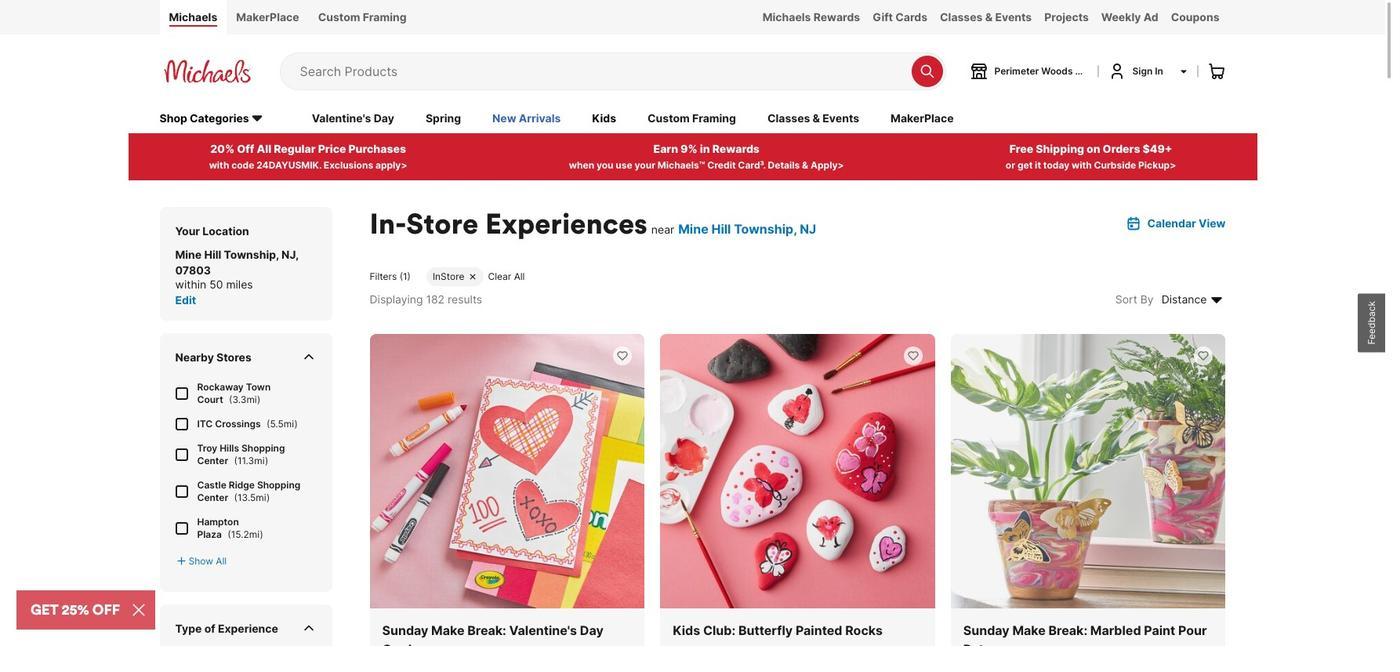 Task type: describe. For each thing, give the bounding box(es) containing it.
center for troy hills shopping center
[[197, 455, 228, 466]]

day inside valentine's day link
[[374, 111, 394, 124]]

weekly ad
[[1102, 10, 1159, 24]]

you
[[597, 159, 614, 171]]

sort by
[[1116, 292, 1154, 306]]

in
[[700, 142, 710, 155]]

shop categories
[[160, 111, 249, 124]]

valentine's day link
[[312, 110, 394, 128]]

sunday make break: valentine's day card
[[382, 623, 604, 646]]

price
[[318, 142, 346, 155]]

township,
[[224, 248, 279, 261]]

michaels rewards
[[763, 10, 861, 24]]

michaels for michaels
[[169, 10, 217, 24]]

0 horizontal spatial tabler image
[[175, 555, 187, 567]]

mi) right crossings
[[284, 418, 298, 430]]

butterfly
[[739, 623, 793, 639]]

0 horizontal spatial classes
[[768, 111, 810, 124]]

projects
[[1045, 10, 1089, 24]]

calendar
[[1148, 216, 1197, 230]]

(1)
[[400, 270, 411, 282]]

new arrivals
[[493, 111, 561, 124]]

your
[[635, 159, 656, 171]]

of
[[204, 622, 215, 635]]

rockaway town court
[[197, 381, 271, 405]]

( for hills
[[234, 455, 238, 466]]

your location
[[175, 224, 249, 237]]

nearby
[[175, 350, 214, 364]]

spring link
[[426, 110, 461, 128]]

filters
[[370, 270, 397, 282]]

nj inside in-store experiences near mine hill township , nj
[[800, 221, 816, 237]]

weekly ad link
[[1095, 0, 1165, 35]]

categories
[[190, 111, 249, 124]]

michaels™
[[658, 159, 705, 171]]

michaels rewards link
[[757, 0, 867, 35]]

3.3
[[232, 393, 247, 405]]

( 13.5 mi)
[[232, 491, 270, 503]]

instore
[[433, 270, 465, 282]]

mi) for troy hills shopping center
[[254, 455, 268, 466]]

50
[[210, 277, 223, 291]]

displaying
[[370, 292, 423, 306]]

hills
[[220, 442, 239, 454]]

0 vertical spatial classes
[[940, 10, 983, 24]]

0 horizontal spatial custom framing link
[[309, 0, 416, 35]]

sort
[[1116, 292, 1138, 306]]

1 horizontal spatial events
[[995, 10, 1032, 24]]

gift cards
[[873, 10, 928, 24]]

( for plaza
[[228, 528, 231, 540]]

all inside 20% off all regular price purchases with code 24dayusmik. exclusions apply>
[[257, 142, 271, 155]]

with inside the free shipping on orders $49+ or get it today with curbside pickup>
[[1072, 159, 1092, 171]]

tabler image
[[301, 621, 316, 636]]

store
[[406, 205, 478, 241]]

by
[[1141, 292, 1154, 306]]

your
[[175, 224, 200, 237]]

sign in
[[1133, 65, 1164, 77]]

rocks
[[846, 623, 883, 639]]

1 horizontal spatial custom framing
[[648, 111, 736, 124]]

24dayusmik.
[[257, 159, 322, 171]]

sunday make break: valentine's day card image
[[370, 334, 645, 609]]

perimeter woods shopping center
[[995, 65, 1152, 77]]

13.5
[[238, 491, 256, 503]]

gift cards link
[[867, 0, 934, 35]]

crossings
[[215, 418, 261, 430]]

shipping
[[1036, 142, 1085, 155]]

it
[[1035, 159, 1042, 171]]

cards
[[896, 10, 928, 24]]

card
[[382, 642, 412, 646]]

pots
[[964, 642, 991, 646]]

day inside sunday make break: valentine's day card
[[580, 623, 604, 639]]

valentine's inside sunday make break: valentine's day card
[[509, 623, 577, 639]]

rewards inside earn 9% in rewards when you use your michaels™ credit card³. details & apply>
[[713, 142, 760, 155]]

details
[[768, 159, 800, 171]]

1 vertical spatial classes & events link
[[768, 110, 860, 128]]

within
[[175, 277, 206, 291]]

near
[[652, 223, 675, 236]]

pour
[[1179, 623, 1207, 639]]

1 vertical spatial custom framing link
[[648, 110, 736, 128]]

0 horizontal spatial custom
[[318, 10, 360, 24]]

woods
[[1042, 65, 1073, 77]]

credit
[[708, 159, 736, 171]]

15.2
[[231, 528, 249, 540]]

kids for kids
[[592, 111, 616, 124]]

0 vertical spatial classes & events link
[[934, 0, 1038, 35]]

in-
[[370, 205, 406, 241]]

castle
[[197, 479, 227, 491]]

in
[[1155, 65, 1164, 77]]

kids club: butterfly painted rocks image
[[660, 334, 935, 609]]

card³.
[[738, 159, 766, 171]]

0 horizontal spatial events
[[823, 111, 860, 124]]

code
[[231, 159, 254, 171]]

kids club: butterfly painted rocks
[[673, 623, 883, 639]]

20%
[[210, 142, 235, 155]]

rewards inside "link"
[[814, 10, 861, 24]]

1 horizontal spatial framing
[[693, 111, 736, 124]]

experiences
[[485, 205, 648, 241]]

, inside , 07803
[[296, 248, 299, 261]]

kids for kids club: butterfly painted rocks
[[673, 623, 701, 639]]

hill inside in-store experiences near mine hill township , nj
[[712, 221, 731, 237]]

0 horizontal spatial makerplace link
[[227, 0, 309, 35]]

with inside 20% off all regular price purchases with code 24dayusmik. exclusions apply>
[[209, 159, 229, 171]]

hampton plaza
[[197, 516, 239, 540]]

sunday make break: marbled paint pour pots link
[[951, 334, 1226, 646]]

sunday for sunday make break: valentine's day card
[[382, 623, 428, 639]]

, 07803
[[175, 248, 299, 277]]

mine inside in-store experiences near mine hill township , nj
[[679, 221, 709, 237]]

sign
[[1133, 65, 1153, 77]]

stores
[[217, 350, 252, 364]]

apply>
[[811, 159, 844, 171]]

earn 9% in rewards when you use your michaels™ credit card³. details & apply>
[[569, 142, 844, 171]]

0 horizontal spatial classes & events
[[768, 111, 860, 124]]

break: for marbled
[[1049, 623, 1088, 639]]

20% off all regular price purchases with code 24dayusmik. exclusions apply>
[[209, 142, 407, 171]]

( for ridge
[[234, 491, 238, 503]]



Task type: locate. For each thing, give the bounding box(es) containing it.
heart image
[[617, 350, 629, 362], [907, 350, 920, 362], [1198, 350, 1210, 362]]

rewards up the credit
[[713, 142, 760, 155]]

mine right near
[[679, 221, 709, 237]]

troy
[[197, 442, 217, 454]]

classes & events up apply>
[[768, 111, 860, 124]]

michaels for michaels rewards
[[763, 10, 811, 24]]

shopping up ( 13.5 mi)
[[257, 479, 301, 491]]

paint
[[1144, 623, 1176, 639]]

0 horizontal spatial with
[[209, 159, 229, 171]]

Search Input field
[[300, 53, 904, 89]]

$49+
[[1143, 142, 1173, 155]]

heart image for sunday make break: marbled paint pour pots
[[1198, 350, 1210, 362]]

use
[[616, 159, 633, 171]]

make inside sunday make break: marbled paint pour pots
[[1013, 623, 1046, 639]]

0 vertical spatial valentine's
[[312, 111, 371, 124]]

center for perimeter woods shopping center
[[1121, 65, 1152, 77]]

apply>
[[376, 159, 407, 171]]

2 vertical spatial shopping
[[257, 479, 301, 491]]

0 vertical spatial kids
[[592, 111, 616, 124]]

nj right the township in the top right of the page
[[800, 221, 816, 237]]

0 vertical spatial nj
[[800, 221, 816, 237]]

type of experience
[[175, 622, 278, 635]]

results
[[448, 292, 482, 306]]

1 vertical spatial day
[[580, 623, 604, 639]]

mi) down 'town'
[[247, 393, 261, 405]]

1 vertical spatial custom framing
[[648, 111, 736, 124]]

pickup>
[[1139, 159, 1177, 171]]

heart image for kids club: butterfly painted rocks
[[907, 350, 920, 362]]

1 horizontal spatial classes & events link
[[934, 0, 1038, 35]]

1 horizontal spatial all
[[257, 142, 271, 155]]

makerplace right michaels link
[[236, 10, 299, 24]]

orders
[[1103, 142, 1141, 155]]

& right the details
[[802, 159, 809, 171]]

center down troy
[[197, 455, 228, 466]]

sunday
[[382, 623, 428, 639], [964, 623, 1010, 639]]

& up apply>
[[813, 111, 820, 124]]

( down 'rockaway' at the bottom left of the page
[[229, 393, 232, 405]]

show all
[[189, 555, 227, 567]]

all right show on the bottom left of the page
[[216, 555, 227, 567]]

get
[[1018, 159, 1033, 171]]

0 horizontal spatial break:
[[468, 623, 506, 639]]

mine
[[679, 221, 709, 237], [175, 248, 202, 261]]

kids club: butterfly painted rocks link
[[660, 334, 935, 646]]

mi) down "( 11.3 mi)"
[[256, 491, 270, 503]]

town
[[246, 381, 271, 393]]

nj right "township,"
[[282, 248, 296, 261]]

kids left the club:
[[673, 623, 701, 639]]

1 horizontal spatial kids
[[673, 623, 701, 639]]

off
[[237, 142, 254, 155]]

make for valentine's
[[431, 623, 465, 639]]

center left in
[[1121, 65, 1152, 77]]

0 vertical spatial ,
[[794, 221, 797, 237]]

earn
[[654, 142, 678, 155]]

1 horizontal spatial mine
[[679, 221, 709, 237]]

1 horizontal spatial sunday
[[964, 623, 1010, 639]]

framing
[[363, 10, 407, 24], [693, 111, 736, 124]]

shopping inside troy hills shopping center
[[242, 442, 285, 454]]

events
[[995, 10, 1032, 24], [823, 111, 860, 124]]

1 vertical spatial nj
[[282, 248, 296, 261]]

1 horizontal spatial custom
[[648, 111, 690, 124]]

1 horizontal spatial classes
[[940, 10, 983, 24]]

projects link
[[1038, 0, 1095, 35]]

3 heart image from the left
[[1198, 350, 1210, 362]]

5.5
[[270, 418, 284, 430]]

1 horizontal spatial break:
[[1049, 623, 1088, 639]]

sunday make break: valentine's day card link
[[370, 334, 645, 646]]

with down 20%
[[209, 159, 229, 171]]

kids
[[592, 111, 616, 124], [673, 623, 701, 639]]

classes right cards
[[940, 10, 983, 24]]

2 heart image from the left
[[907, 350, 920, 362]]

mi) for hampton plaza
[[249, 528, 263, 540]]

2 vertical spatial &
[[802, 159, 809, 171]]

hampton
[[197, 516, 239, 528]]

makerplace link
[[227, 0, 309, 35], [891, 110, 954, 128]]

gift
[[873, 10, 893, 24]]

0 horizontal spatial kids
[[592, 111, 616, 124]]

michaels link
[[160, 0, 227, 35]]

break: inside sunday make break: valentine's day card
[[468, 623, 506, 639]]

1 horizontal spatial rewards
[[814, 10, 861, 24]]

, right "township,"
[[296, 248, 299, 261]]

1 horizontal spatial classes & events
[[940, 10, 1032, 24]]

center
[[1121, 65, 1152, 77], [197, 455, 228, 466], [197, 491, 228, 503]]

2 horizontal spatial &
[[986, 10, 993, 24]]

1 vertical spatial center
[[197, 455, 228, 466]]

& inside earn 9% in rewards when you use your michaels™ credit card³. details & apply>
[[802, 159, 809, 171]]

1 vertical spatial kids
[[673, 623, 701, 639]]

shopping for woods
[[1076, 65, 1119, 77]]

0 vertical spatial shopping
[[1076, 65, 1119, 77]]

with down on
[[1072, 159, 1092, 171]]

( right crossings
[[267, 418, 270, 430]]

new arrivals link
[[493, 110, 561, 128]]

1 horizontal spatial hill
[[712, 221, 731, 237]]

hill down 'your location'
[[204, 248, 221, 261]]

calendar view
[[1148, 216, 1226, 230]]

sunday make break: marbled paint pour pots image
[[951, 334, 1226, 609]]

0 vertical spatial custom framing
[[318, 10, 407, 24]]

0 vertical spatial day
[[374, 111, 394, 124]]

ad
[[1144, 10, 1159, 24]]

1 vertical spatial shopping
[[242, 442, 285, 454]]

plaza
[[197, 528, 222, 540]]

center inside button
[[1121, 65, 1152, 77]]

heart image for sunday make break: valentine's day card
[[617, 350, 629, 362]]

classes up the details
[[768, 111, 810, 124]]

nj
[[800, 221, 816, 237], [282, 248, 296, 261]]

0 vertical spatial framing
[[363, 10, 407, 24]]

0 horizontal spatial classes & events link
[[768, 110, 860, 128]]

1 with from the left
[[209, 159, 229, 171]]

, down the details
[[794, 221, 797, 237]]

1 vertical spatial makerplace
[[891, 111, 954, 124]]

1 horizontal spatial ,
[[794, 221, 797, 237]]

mi) down ( 13.5 mi)
[[249, 528, 263, 540]]

0 horizontal spatial michaels
[[169, 10, 217, 24]]

1 horizontal spatial tabler image
[[301, 349, 316, 365]]

classes & events up perimeter at top right
[[940, 10, 1032, 24]]

1 horizontal spatial &
[[813, 111, 820, 124]]

mi) for castle ridge shopping center
[[256, 491, 270, 503]]

0 vertical spatial &
[[986, 10, 993, 24]]

events left projects
[[995, 10, 1032, 24]]

2 make from the left
[[1013, 623, 1046, 639]]

shopping for ridge
[[257, 479, 301, 491]]

2 sunday from the left
[[964, 623, 1010, 639]]

0 vertical spatial custom framing link
[[309, 0, 416, 35]]

custom framing
[[318, 10, 407, 24], [648, 111, 736, 124]]

&
[[986, 10, 993, 24], [813, 111, 820, 124], [802, 159, 809, 171]]

0 horizontal spatial heart image
[[617, 350, 629, 362]]

0 horizontal spatial all
[[216, 555, 227, 567]]

center for castle ridge shopping center
[[197, 491, 228, 503]]

1 vertical spatial classes
[[768, 111, 810, 124]]

break: inside sunday make break: marbled paint pour pots
[[1049, 623, 1088, 639]]

1 horizontal spatial makerplace link
[[891, 110, 954, 128]]

1 make from the left
[[431, 623, 465, 639]]

location
[[203, 224, 249, 237]]

tabler image right stores
[[301, 349, 316, 365]]

mi) for rockaway town court
[[247, 393, 261, 405]]

,
[[794, 221, 797, 237], [296, 248, 299, 261]]

1 vertical spatial &
[[813, 111, 820, 124]]

0 vertical spatial tabler image
[[301, 349, 316, 365]]

all right clear
[[514, 270, 525, 282]]

1 vertical spatial framing
[[693, 111, 736, 124]]

sunday up card on the bottom
[[382, 623, 428, 639]]

1 horizontal spatial custom framing link
[[648, 110, 736, 128]]

show
[[189, 555, 213, 567]]

kids down search input 'field'
[[592, 111, 616, 124]]

type
[[175, 622, 202, 635]]

township
[[734, 221, 794, 237]]

itc crossings ( 5.5 mi)
[[197, 418, 298, 430]]

shop categories link
[[160, 110, 281, 128]]

center down castle
[[197, 491, 228, 503]]

shopping up "( 11.3 mi)"
[[242, 442, 285, 454]]

(
[[229, 393, 232, 405], [267, 418, 270, 430], [234, 455, 238, 466], [234, 491, 238, 503], [228, 528, 231, 540]]

curbside
[[1094, 159, 1137, 171]]

tabler image left show on the bottom left of the page
[[175, 555, 187, 567]]

1 vertical spatial mine
[[175, 248, 202, 261]]

0 horizontal spatial ,
[[296, 248, 299, 261]]

0 horizontal spatial rewards
[[713, 142, 760, 155]]

make inside sunday make break: valentine's day card
[[431, 623, 465, 639]]

sunday inside sunday make break: marbled paint pour pots
[[964, 623, 1010, 639]]

1 vertical spatial rewards
[[713, 142, 760, 155]]

1 horizontal spatial day
[[580, 623, 604, 639]]

1 horizontal spatial with
[[1072, 159, 1092, 171]]

( down hills
[[234, 455, 238, 466]]

filters (1)
[[370, 270, 411, 282]]

1 horizontal spatial heart image
[[907, 350, 920, 362]]

2 michaels from the left
[[763, 10, 811, 24]]

0 horizontal spatial &
[[802, 159, 809, 171]]

tabler image
[[301, 349, 316, 365], [175, 555, 187, 567]]

shopping for hills
[[242, 442, 285, 454]]

0 horizontal spatial make
[[431, 623, 465, 639]]

1 horizontal spatial michaels
[[763, 10, 811, 24]]

( 3.3 mi)
[[226, 393, 261, 405]]

0 horizontal spatial valentine's
[[312, 111, 371, 124]]

1 sunday from the left
[[382, 623, 428, 639]]

( down hampton at the bottom of the page
[[228, 528, 231, 540]]

kids link
[[592, 110, 616, 128]]

when
[[569, 159, 595, 171]]

2 vertical spatial all
[[216, 555, 227, 567]]

11.3
[[238, 455, 254, 466]]

search button image
[[920, 63, 935, 79]]

all for clear all
[[514, 270, 525, 282]]

2 break: from the left
[[1049, 623, 1088, 639]]

1 vertical spatial events
[[823, 111, 860, 124]]

0 vertical spatial makerplace link
[[227, 0, 309, 35]]

9%
[[681, 142, 698, 155]]

0 horizontal spatial mine
[[175, 248, 202, 261]]

rewards left gift
[[814, 10, 861, 24]]

displaying 182 results
[[370, 292, 482, 306]]

1 heart image from the left
[[617, 350, 629, 362]]

0 vertical spatial hill
[[712, 221, 731, 237]]

valentine's day
[[312, 111, 394, 124]]

events up apply>
[[823, 111, 860, 124]]

1 vertical spatial valentine's
[[509, 623, 577, 639]]

makerplace
[[236, 10, 299, 24], [891, 111, 954, 124]]

all for show all
[[216, 555, 227, 567]]

all right off
[[257, 142, 271, 155]]

2 vertical spatial center
[[197, 491, 228, 503]]

classes & events link
[[934, 0, 1038, 35], [768, 110, 860, 128]]

edit
[[175, 293, 196, 306]]

center inside troy hills shopping center
[[197, 455, 228, 466]]

0 vertical spatial events
[[995, 10, 1032, 24]]

( down ridge
[[234, 491, 238, 503]]

1 michaels from the left
[[169, 10, 217, 24]]

0 horizontal spatial custom framing
[[318, 10, 407, 24]]

1 vertical spatial hill
[[204, 248, 221, 261]]

2 horizontal spatial all
[[514, 270, 525, 282]]

classes & events
[[940, 10, 1032, 24], [768, 111, 860, 124]]

within 50 miles edit
[[175, 277, 253, 306]]

0 horizontal spatial day
[[374, 111, 394, 124]]

0 vertical spatial mine
[[679, 221, 709, 237]]

make for marbled
[[1013, 623, 1046, 639]]

painted
[[796, 623, 843, 639]]

miles
[[226, 277, 253, 291]]

0 vertical spatial custom
[[318, 10, 360, 24]]

1 horizontal spatial make
[[1013, 623, 1046, 639]]

purchases
[[349, 142, 406, 155]]

michaels inside "link"
[[763, 10, 811, 24]]

mi) up ridge
[[254, 455, 268, 466]]

mine up the "07803"
[[175, 248, 202, 261]]

shopping inside castle ridge shopping center
[[257, 479, 301, 491]]

shopping inside button
[[1076, 65, 1119, 77]]

sunday inside sunday make break: valentine's day card
[[382, 623, 428, 639]]

classes & events link up apply>
[[768, 110, 860, 128]]

rockaway
[[197, 381, 244, 393]]

1 horizontal spatial nj
[[800, 221, 816, 237]]

( 11.3 mi)
[[232, 455, 268, 466]]

2 with from the left
[[1072, 159, 1092, 171]]

0 vertical spatial center
[[1121, 65, 1152, 77]]

makerplace down search button image
[[891, 111, 954, 124]]

shop
[[160, 111, 187, 124]]

shopping right woods
[[1076, 65, 1119, 77]]

classes & events link up perimeter at top right
[[934, 0, 1038, 35]]

makerplace for rightmost makerplace link
[[891, 111, 954, 124]]

0 vertical spatial classes & events
[[940, 10, 1032, 24]]

0 vertical spatial all
[[257, 142, 271, 155]]

& right cards
[[986, 10, 993, 24]]

sunday for sunday make break: marbled paint pour pots
[[964, 623, 1010, 639]]

0 horizontal spatial nj
[[282, 248, 296, 261]]

1 break: from the left
[[468, 623, 506, 639]]

coupons
[[1171, 10, 1220, 24]]

regular
[[274, 142, 316, 155]]

2 horizontal spatial heart image
[[1198, 350, 1210, 362]]

troy hills shopping center
[[197, 442, 285, 466]]

arrivals
[[519, 111, 561, 124]]

0 horizontal spatial makerplace
[[236, 10, 299, 24]]

0 horizontal spatial sunday
[[382, 623, 428, 639]]

today
[[1044, 159, 1070, 171]]

or
[[1006, 159, 1016, 171]]

1 horizontal spatial valentine's
[[509, 623, 577, 639]]

on
[[1087, 142, 1101, 155]]

0 vertical spatial rewards
[[814, 10, 861, 24]]

1 vertical spatial all
[[514, 270, 525, 282]]

break: for valentine's
[[468, 623, 506, 639]]

in-store experiences near mine hill township , nj
[[370, 205, 816, 241]]

makerplace for the left makerplace link
[[236, 10, 299, 24]]

, inside in-store experiences near mine hill township , nj
[[794, 221, 797, 237]]

center inside castle ridge shopping center
[[197, 491, 228, 503]]

1 vertical spatial tabler image
[[175, 555, 187, 567]]

hill left the township in the top right of the page
[[712, 221, 731, 237]]

( for town
[[229, 393, 232, 405]]

1 horizontal spatial makerplace
[[891, 111, 954, 124]]

1 vertical spatial custom
[[648, 111, 690, 124]]

spring
[[426, 111, 461, 124]]

sunday up pots in the bottom right of the page
[[964, 623, 1010, 639]]



Task type: vqa. For each thing, say whether or not it's contained in the screenshot.


